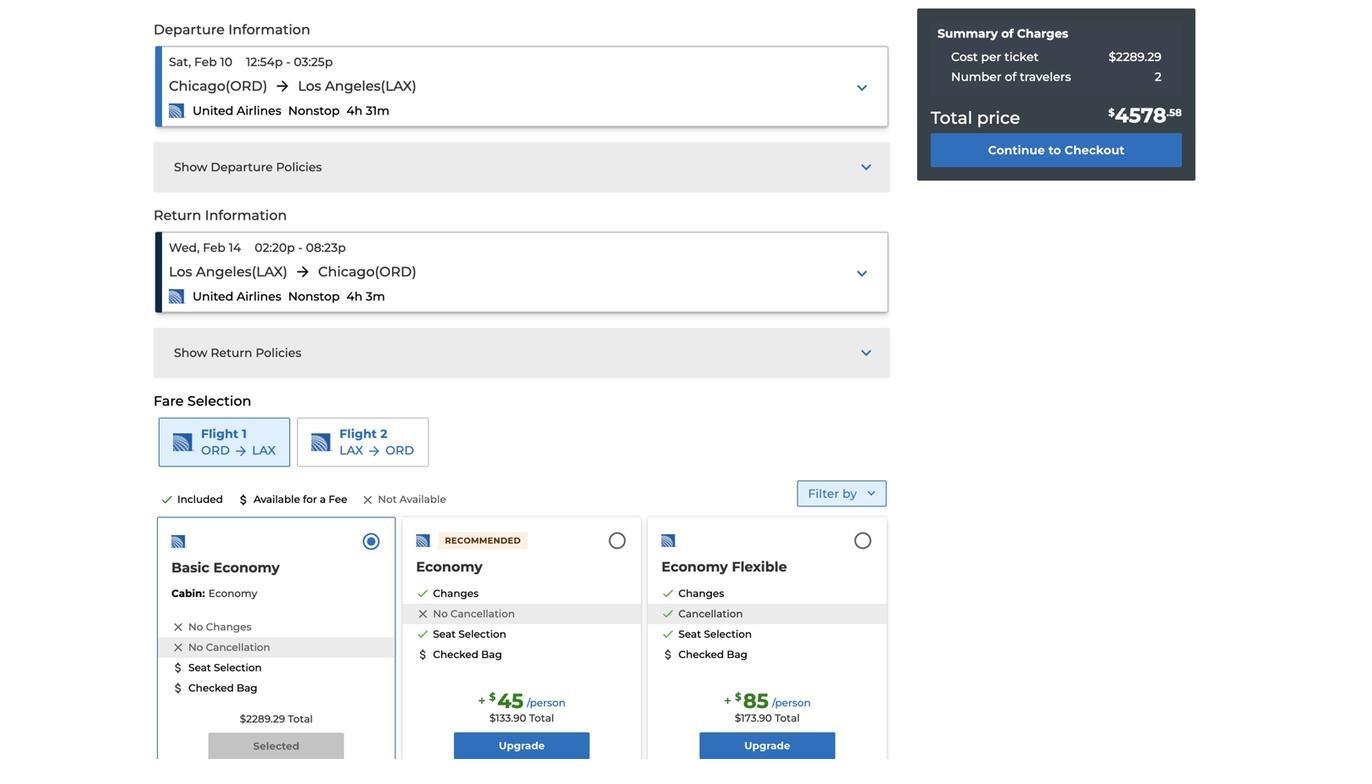 Task type: vqa. For each thing, say whether or not it's contained in the screenshot.
Deluxe
no



Task type: locate. For each thing, give the bounding box(es) containing it.
0 horizontal spatial return
[[154, 207, 201, 224]]

0 vertical spatial angeles
[[325, 78, 381, 94]]

total
[[931, 107, 972, 128], [529, 712, 554, 725], [775, 712, 800, 725], [288, 713, 313, 725]]

show up fare selection
[[174, 346, 207, 360]]

$2289.29 for $2289.29 total
[[240, 713, 285, 725]]

0 horizontal spatial flight
[[201, 427, 239, 441]]

$2289.29 for $2289.29
[[1109, 50, 1162, 64]]

1 horizontal spatial upgrade button
[[699, 733, 835, 759]]

of for number
[[1005, 70, 1017, 84]]

(ord) down 12:54p
[[226, 78, 267, 94]]

1 vertical spatial information
[[205, 207, 287, 224]]

1 upgrade from the left
[[499, 740, 545, 752]]

0 horizontal spatial chicago (ord)
[[169, 78, 267, 94]]

2 show from the top
[[174, 346, 207, 360]]

0 vertical spatial airlines
[[237, 103, 281, 118]]

united
[[193, 103, 233, 118], [193, 289, 233, 304]]

2
[[1155, 70, 1162, 84], [380, 427, 388, 441]]

information up 14
[[205, 207, 287, 224]]

upgrade button for 45
[[454, 733, 590, 759]]

checked
[[433, 648, 479, 661], [678, 648, 724, 661], [188, 682, 234, 694]]

filter by button
[[797, 481, 887, 507]]

policies down united airlines nonstop 4h 3m
[[256, 346, 301, 360]]

upgrade down $173.90
[[744, 740, 790, 752]]

1 horizontal spatial checked
[[433, 648, 479, 661]]

0 vertical spatial chicago (ord)
[[169, 78, 267, 94]]

basic
[[171, 559, 209, 576]]

departure
[[154, 21, 225, 38], [211, 160, 273, 174]]

0 horizontal spatial ua logo image
[[171, 535, 187, 548]]

$ inside $ 4578 . 58
[[1108, 106, 1115, 119]]

bag up 45
[[481, 648, 502, 661]]

4h for angeles
[[347, 103, 363, 118]]

no cancellation down recommended
[[433, 608, 515, 620]]

/person
[[527, 697, 566, 709], [772, 697, 811, 709]]

$2289.29 up selected button
[[240, 713, 285, 725]]

nonstop down 08:23p
[[288, 289, 340, 304]]

1 + from the left
[[478, 693, 486, 709]]

continue to checkout
[[988, 143, 1125, 157]]

1 horizontal spatial no cancellation
[[433, 608, 515, 620]]

1 horizontal spatial lax
[[340, 443, 363, 458]]

flight left 1
[[201, 427, 239, 441]]

1 4h from the top
[[347, 103, 363, 118]]

1 upgrade button from the left
[[454, 733, 590, 759]]

no down cabin:
[[188, 621, 203, 633]]

1 vertical spatial united
[[193, 289, 233, 304]]

show
[[174, 160, 207, 174], [174, 346, 207, 360]]

feb left 10
[[194, 55, 217, 69]]

0 vertical spatial show
[[174, 160, 207, 174]]

4h
[[347, 103, 363, 118], [347, 289, 363, 304]]

1 vertical spatial (lax)
[[252, 263, 287, 280]]

departure information
[[154, 21, 310, 38]]

upgrade button for 85
[[699, 733, 835, 759]]

chicago down 08:23p
[[318, 263, 375, 280]]

wed,
[[169, 240, 200, 255]]

1 ord from the left
[[201, 443, 230, 458]]

changes for 85
[[678, 587, 724, 600]]

ord right to icon
[[385, 443, 414, 458]]

1 vertical spatial los
[[169, 263, 192, 280]]

no
[[433, 608, 448, 620], [188, 621, 203, 633], [188, 641, 203, 653]]

ord
[[201, 443, 230, 458], [385, 443, 414, 458]]

no down recommended
[[433, 608, 448, 620]]

upgrade button down "$133.90"
[[454, 733, 590, 759]]

-
[[286, 55, 291, 69], [298, 240, 303, 255]]

checked down no changes
[[188, 682, 234, 694]]

+ $ 85 /person $173.90 total
[[724, 689, 811, 725]]

chicago
[[169, 78, 226, 94], [318, 263, 375, 280]]

chicago down sat, feb 10
[[169, 78, 226, 94]]

changes
[[433, 587, 479, 600], [678, 587, 724, 600], [206, 621, 251, 633]]

1 horizontal spatial $
[[735, 691, 741, 703]]

2 horizontal spatial cancellation
[[678, 608, 743, 620]]

2 horizontal spatial changes
[[678, 587, 724, 600]]

0 vertical spatial chicago
[[169, 78, 226, 94]]

1 united from the top
[[193, 103, 233, 118]]

0 horizontal spatial upgrade button
[[454, 733, 590, 759]]

changes down 'economy flexible'
[[678, 587, 724, 600]]

$ left 45
[[489, 691, 496, 703]]

checked up + $ 45 /person $133.90 total
[[433, 648, 479, 661]]

1 horizontal spatial los angeles (lax)
[[298, 78, 417, 94]]

fare
[[154, 393, 184, 409]]

1 nonstop from the top
[[288, 103, 340, 118]]

ord down flight 1
[[201, 443, 230, 458]]

los angeles (lax) down 14
[[169, 263, 287, 280]]

airlines down 02:20p
[[237, 289, 281, 304]]

united airlines logo image
[[169, 104, 186, 118], [169, 289, 186, 304], [173, 433, 194, 451], [312, 433, 333, 451]]

1 horizontal spatial 2
[[1155, 70, 1162, 84]]

economy
[[416, 559, 482, 575], [662, 559, 728, 575], [213, 559, 280, 576], [209, 588, 257, 600]]

$ inside + $ 85 /person $173.90 total
[[735, 691, 741, 703]]

feb for angeles
[[203, 240, 226, 255]]

of for summary
[[1001, 26, 1014, 41]]

bag
[[481, 648, 502, 661], [727, 648, 748, 661], [237, 682, 257, 694]]

2 horizontal spatial seat selection
[[678, 628, 752, 640]]

0 horizontal spatial -
[[286, 55, 291, 69]]

bag up $2289.29 total
[[237, 682, 257, 694]]

1 horizontal spatial seat selection
[[433, 628, 506, 640]]

upgrade down "$133.90"
[[499, 740, 545, 752]]

1 horizontal spatial changes
[[433, 587, 479, 600]]

ua logo image
[[416, 534, 431, 547], [662, 534, 677, 547], [171, 535, 187, 548]]

economy left 'flexible'
[[662, 559, 728, 575]]

0 vertical spatial policies
[[276, 160, 322, 174]]

$ inside + $ 45 /person $133.90 total
[[489, 691, 496, 703]]

0 horizontal spatial $
[[489, 691, 496, 703]]

airlines down 12:54p
[[237, 103, 281, 118]]

2 horizontal spatial seat
[[678, 628, 701, 640]]

$2289.29 up 4578 at the right top of the page
[[1109, 50, 1162, 64]]

seat for 85
[[678, 628, 701, 640]]

departure up sat,
[[154, 21, 225, 38]]

0 vertical spatial -
[[286, 55, 291, 69]]

bag for 85
[[727, 648, 748, 661]]

checked bag down no changes
[[188, 682, 257, 694]]

02:20p
[[255, 240, 295, 255]]

0 horizontal spatial 2
[[380, 427, 388, 441]]

0 horizontal spatial bag
[[237, 682, 257, 694]]

1 vertical spatial (ord)
[[375, 263, 417, 280]]

return up wed,
[[154, 207, 201, 224]]

2 ord from the left
[[385, 443, 414, 458]]

available left for
[[254, 493, 300, 506]]

2 flight from the left
[[340, 427, 377, 441]]

(ord)
[[226, 78, 267, 94], [375, 263, 417, 280]]

selected button
[[208, 733, 344, 759]]

58
[[1169, 106, 1182, 119]]

+ for 85
[[724, 693, 732, 709]]

0 horizontal spatial seat selection
[[188, 662, 262, 674]]

no cancellation
[[433, 608, 515, 620], [188, 641, 270, 653]]

sat, feb 10
[[169, 55, 232, 69]]

available right not
[[400, 493, 446, 506]]

1 horizontal spatial checked bag
[[433, 648, 502, 661]]

1 vertical spatial policies
[[256, 346, 301, 360]]

/person right 85
[[772, 697, 811, 709]]

los down wed,
[[169, 263, 192, 280]]

4h left 3m
[[347, 289, 363, 304]]

flexible
[[732, 559, 787, 575]]

upgrade button down $173.90
[[699, 733, 835, 759]]

0 vertical spatial no
[[433, 608, 448, 620]]

1 vertical spatial -
[[298, 240, 303, 255]]

2 /person from the left
[[772, 697, 811, 709]]

policies down united airlines nonstop 4h 31m
[[276, 160, 322, 174]]

united airlines logo image down wed,
[[169, 289, 186, 304]]

seat selection
[[433, 628, 506, 640], [678, 628, 752, 640], [188, 662, 262, 674]]

0 vertical spatial $2289.29
[[1109, 50, 1162, 64]]

chicago (ord) down 10
[[169, 78, 267, 94]]

2 up to icon
[[380, 427, 388, 441]]

no for basic economy
[[188, 621, 203, 633]]

changes down recommended
[[433, 587, 479, 600]]

total left the price
[[931, 107, 972, 128]]

bag up 85
[[727, 648, 748, 661]]

1 vertical spatial no cancellation
[[188, 641, 270, 653]]

0 vertical spatial (lax)
[[381, 78, 417, 94]]

seat selection down no changes
[[188, 662, 262, 674]]

1
[[242, 427, 247, 441]]

show up return information
[[174, 160, 207, 174]]

1 horizontal spatial (ord)
[[375, 263, 417, 280]]

1 vertical spatial feb
[[203, 240, 226, 255]]

1 horizontal spatial -
[[298, 240, 303, 255]]

selection
[[187, 393, 251, 409], [458, 628, 506, 640], [704, 628, 752, 640], [214, 662, 262, 674]]

0 horizontal spatial available
[[254, 493, 300, 506]]

0 horizontal spatial upgrade
[[499, 740, 545, 752]]

1 horizontal spatial cancellation
[[450, 608, 515, 620]]

seat selection for 45
[[433, 628, 506, 640]]

- for chicago
[[298, 240, 303, 255]]

nonstop
[[288, 103, 340, 118], [288, 289, 340, 304]]

cancellation
[[450, 608, 515, 620], [678, 608, 743, 620], [206, 641, 270, 653]]

2 + from the left
[[724, 693, 732, 709]]

total up selected button
[[288, 713, 313, 725]]

1 vertical spatial show
[[174, 346, 207, 360]]

lax right to image
[[252, 443, 276, 458]]

nonstop for chicago
[[288, 289, 340, 304]]

1 horizontal spatial return
[[211, 346, 252, 360]]

checked bag for 85
[[678, 648, 748, 661]]

4h left 31m
[[347, 103, 363, 118]]

information up 12:54p
[[228, 21, 310, 38]]

14
[[229, 240, 241, 255]]

/person inside + $ 85 /person $173.90 total
[[772, 697, 811, 709]]

1 horizontal spatial +
[[724, 693, 732, 709]]

policies
[[276, 160, 322, 174], [256, 346, 301, 360]]

1 flight from the left
[[201, 427, 239, 441]]

0 horizontal spatial chicago
[[169, 78, 226, 94]]

1 horizontal spatial upgrade
[[744, 740, 790, 752]]

$2289.29
[[1109, 50, 1162, 64], [240, 713, 285, 725]]

2 airlines from the top
[[237, 289, 281, 304]]

1 vertical spatial no
[[188, 621, 203, 633]]

not
[[378, 493, 397, 506]]

2 nonstop from the top
[[288, 289, 340, 304]]

- right 12:54p
[[286, 55, 291, 69]]

4h for (ord)
[[347, 289, 363, 304]]

2 vertical spatial no
[[188, 641, 203, 653]]

airlines for (lax)
[[237, 289, 281, 304]]

0 horizontal spatial los angeles (lax)
[[169, 263, 287, 280]]

flight for lax
[[340, 427, 377, 441]]

$ left 85
[[735, 691, 741, 703]]

los down '03:25p'
[[298, 78, 321, 94]]

of down ticket
[[1005, 70, 1017, 84]]

checked bag
[[433, 648, 502, 661], [678, 648, 748, 661], [188, 682, 257, 694]]

of up cost per ticket in the right top of the page
[[1001, 26, 1014, 41]]

flight up to icon
[[340, 427, 377, 441]]

2 united from the top
[[193, 289, 233, 304]]

ua logo image down not available on the left of the page
[[416, 534, 431, 547]]

return up fare selection
[[211, 346, 252, 360]]

for
[[303, 493, 317, 506]]

checked for 45
[[433, 648, 479, 661]]

1 horizontal spatial los
[[298, 78, 321, 94]]

selection up 45
[[458, 628, 506, 640]]

chicago (ord)
[[169, 78, 267, 94], [318, 263, 417, 280]]

nonstop down '03:25p'
[[288, 103, 340, 118]]

filter by
[[808, 486, 857, 501]]

1 horizontal spatial flight
[[340, 427, 377, 441]]

united down sat, feb 10
[[193, 103, 233, 118]]

ua logo image up basic in the left of the page
[[171, 535, 187, 548]]

upgrade button
[[454, 733, 590, 759], [699, 733, 835, 759]]

12:54p - 03:25p
[[246, 55, 333, 69]]

- left 08:23p
[[298, 240, 303, 255]]

1 vertical spatial airlines
[[237, 289, 281, 304]]

1 vertical spatial $2289.29
[[240, 713, 285, 725]]

cost per ticket
[[951, 50, 1039, 64]]

seat selection up 45
[[433, 628, 506, 640]]

los angeles (lax) up 31m
[[298, 78, 417, 94]]

departure up return information
[[211, 160, 273, 174]]

1 horizontal spatial bag
[[481, 648, 502, 661]]

2 upgrade button from the left
[[699, 733, 835, 759]]

total right "$133.90"
[[529, 712, 554, 725]]

0 vertical spatial (ord)
[[226, 78, 267, 94]]

per
[[981, 50, 1001, 64]]

cancellation down 'economy flexible'
[[678, 608, 743, 620]]

1 horizontal spatial /person
[[772, 697, 811, 709]]

0 vertical spatial departure
[[154, 21, 225, 38]]

1 vertical spatial 4h
[[347, 289, 363, 304]]

1 horizontal spatial seat
[[433, 628, 456, 640]]

1 horizontal spatial available
[[400, 493, 446, 506]]

$ up checkout
[[1108, 106, 1115, 119]]

(lax)
[[381, 78, 417, 94], [252, 263, 287, 280]]

flight 1
[[201, 427, 247, 441]]

1 lax from the left
[[252, 443, 276, 458]]

0 vertical spatial los
[[298, 78, 321, 94]]

to
[[1048, 143, 1061, 157]]

no down no changes
[[188, 641, 203, 653]]

1 vertical spatial chicago (ord)
[[318, 263, 417, 280]]

+ left 45
[[478, 693, 486, 709]]

checked for 85
[[678, 648, 724, 661]]

upgrade
[[499, 740, 545, 752], [744, 740, 790, 752]]

return
[[154, 207, 201, 224], [211, 346, 252, 360]]

airlines for (ord)
[[237, 103, 281, 118]]

ua logo image up 'economy flexible'
[[662, 534, 677, 547]]

0 horizontal spatial los
[[169, 263, 192, 280]]

1 /person from the left
[[527, 697, 566, 709]]

1 vertical spatial of
[[1005, 70, 1017, 84]]

0 horizontal spatial angeles
[[196, 263, 252, 280]]

feb left 14
[[203, 240, 226, 255]]

of
[[1001, 26, 1014, 41], [1005, 70, 1017, 84]]

cancellation down recommended
[[450, 608, 515, 620]]

0 horizontal spatial changes
[[206, 621, 251, 633]]

checked bag up 45
[[433, 648, 502, 661]]

ua logo image for economy
[[171, 535, 187, 548]]

cabin:
[[171, 588, 205, 600]]

lax
[[252, 443, 276, 458], [340, 443, 363, 458]]

1 vertical spatial return
[[211, 346, 252, 360]]

1 vertical spatial los angeles (lax)
[[169, 263, 287, 280]]

1 show from the top
[[174, 160, 207, 174]]

+ inside + $ 45 /person $133.90 total
[[478, 693, 486, 709]]

2 horizontal spatial checked bag
[[678, 648, 748, 661]]

2 up $ 4578 . 58
[[1155, 70, 1162, 84]]

1 horizontal spatial $2289.29
[[1109, 50, 1162, 64]]

cancellation down no changes
[[206, 641, 270, 653]]

1 horizontal spatial chicago
[[318, 263, 375, 280]]

a
[[320, 493, 326, 506]]

information for departure information
[[228, 21, 310, 38]]

number
[[951, 70, 1002, 84]]

available
[[254, 493, 300, 506], [400, 493, 446, 506]]

checked up + $ 85 /person $173.90 total
[[678, 648, 724, 661]]

policies for chicago (ord)
[[276, 160, 322, 174]]

united down wed, feb 14
[[193, 289, 233, 304]]

(lax) up 31m
[[381, 78, 417, 94]]

1 horizontal spatial ord
[[385, 443, 414, 458]]

changes down cabin: economy
[[206, 621, 251, 633]]

/person for 45
[[527, 697, 566, 709]]

lax down flight 2 on the bottom left of page
[[340, 443, 363, 458]]

feb
[[194, 55, 217, 69], [203, 240, 226, 255]]

0 horizontal spatial lax
[[252, 443, 276, 458]]

0 horizontal spatial /person
[[527, 697, 566, 709]]

angeles down 14
[[196, 263, 252, 280]]

1 airlines from the top
[[237, 103, 281, 118]]

1 horizontal spatial ua logo image
[[416, 534, 431, 547]]

2 horizontal spatial checked
[[678, 648, 724, 661]]

selected
[[253, 740, 299, 753]]

united airlines nonstop 4h 31m
[[193, 103, 390, 118]]

/person inside + $ 45 /person $133.90 total
[[527, 697, 566, 709]]

(lax) down 02:20p
[[252, 263, 287, 280]]

checked bag up 85
[[678, 648, 748, 661]]

return information
[[154, 207, 287, 224]]

chicago (ord) up 3m
[[318, 263, 417, 280]]

angeles up 31m
[[325, 78, 381, 94]]

2 4h from the top
[[347, 289, 363, 304]]

2 horizontal spatial $
[[1108, 106, 1115, 119]]

1 vertical spatial departure
[[211, 160, 273, 174]]

2 upgrade from the left
[[744, 740, 790, 752]]

angeles
[[325, 78, 381, 94], [196, 263, 252, 280]]

+ inside + $ 85 /person $173.90 total
[[724, 693, 732, 709]]

/person right 45
[[527, 697, 566, 709]]

flight
[[201, 427, 239, 441], [340, 427, 377, 441]]

no cancellation down no changes
[[188, 641, 270, 653]]

information
[[228, 21, 310, 38], [205, 207, 287, 224]]

1 vertical spatial nonstop
[[288, 289, 340, 304]]

+ left 85
[[724, 693, 732, 709]]

by
[[842, 486, 857, 501]]

0 vertical spatial information
[[228, 21, 310, 38]]

1 vertical spatial chicago
[[318, 263, 375, 280]]

checkout
[[1065, 143, 1125, 157]]



Task type: describe. For each thing, give the bounding box(es) containing it.
economy up cabin: economy
[[213, 559, 280, 576]]

included
[[177, 493, 223, 506]]

bag for 45
[[481, 648, 502, 661]]

total inside + $ 45 /person $133.90 total
[[529, 712, 554, 725]]

+ $ 45 /person $133.90 total
[[478, 689, 566, 725]]

12:54p
[[246, 55, 283, 69]]

travelers
[[1020, 70, 1071, 84]]

sat,
[[169, 55, 191, 69]]

$133.90
[[489, 712, 526, 725]]

$ 4578 . 58
[[1108, 103, 1182, 128]]

show return policies
[[174, 346, 301, 360]]

4578
[[1115, 103, 1166, 128]]

08:23p
[[306, 240, 346, 255]]

02:20p - 08:23p
[[255, 240, 346, 255]]

information for return information
[[205, 207, 287, 224]]

price
[[977, 107, 1020, 128]]

united airlines logo image left flight 2 on the bottom left of page
[[312, 433, 333, 451]]

2 lax from the left
[[340, 443, 363, 458]]

united airlines logo image left flight 1
[[173, 433, 194, 451]]

$173.90
[[735, 712, 772, 725]]

show departure policies
[[174, 160, 322, 174]]

continue
[[988, 143, 1045, 157]]

1 vertical spatial angeles
[[196, 263, 252, 280]]

fare selection
[[154, 393, 251, 409]]

ua logo image for /person
[[416, 534, 431, 547]]

fee
[[329, 493, 347, 506]]

2 available from the left
[[400, 493, 446, 506]]

selection down 'economy flexible'
[[704, 628, 752, 640]]

0 horizontal spatial (lax)
[[252, 263, 287, 280]]

cabin: economy
[[171, 588, 257, 600]]

available for a fee
[[254, 493, 347, 506]]

0 horizontal spatial seat
[[188, 662, 211, 674]]

ticket
[[1005, 50, 1039, 64]]

economy flexible
[[662, 559, 787, 575]]

0 vertical spatial los angeles (lax)
[[298, 78, 417, 94]]

to image
[[233, 444, 249, 459]]

show for los
[[174, 346, 207, 360]]

selection up flight 1
[[187, 393, 251, 409]]

checked bag for 45
[[433, 648, 502, 661]]

85
[[743, 689, 769, 714]]

0 horizontal spatial cancellation
[[206, 641, 270, 653]]

continue to checkout button
[[931, 133, 1182, 167]]

3m
[[366, 289, 385, 304]]

.
[[1166, 106, 1169, 119]]

total inside + $ 85 /person $173.90 total
[[775, 712, 800, 725]]

31m
[[366, 103, 390, 118]]

upgrade for 85
[[744, 740, 790, 752]]

summary of charges
[[938, 26, 1068, 41]]

show for chicago
[[174, 160, 207, 174]]

upgrade for 45
[[499, 740, 545, 752]]

seat for 45
[[433, 628, 456, 640]]

economy down basic economy
[[209, 588, 257, 600]]

charges
[[1017, 26, 1068, 41]]

1 horizontal spatial chicago (ord)
[[318, 263, 417, 280]]

0 vertical spatial return
[[154, 207, 201, 224]]

economy down recommended
[[416, 559, 482, 575]]

wed, feb 14
[[169, 240, 241, 255]]

no for economy
[[433, 608, 448, 620]]

$ for 45
[[489, 691, 496, 703]]

united for (ord)
[[193, 103, 233, 118]]

filter
[[808, 486, 839, 501]]

basic economy
[[171, 559, 280, 576]]

no changes
[[188, 621, 251, 633]]

flight for ord
[[201, 427, 239, 441]]

$2289.29 total
[[240, 713, 313, 725]]

0 vertical spatial no cancellation
[[433, 608, 515, 620]]

$ for 85
[[735, 691, 741, 703]]

0 horizontal spatial no cancellation
[[188, 641, 270, 653]]

changes for 45
[[433, 587, 479, 600]]

flight 2
[[340, 427, 388, 441]]

0 horizontal spatial (ord)
[[226, 78, 267, 94]]

united airlines logo image down sat,
[[169, 104, 186, 118]]

selection down no changes
[[214, 662, 262, 674]]

1 available from the left
[[254, 493, 300, 506]]

1 horizontal spatial angeles
[[325, 78, 381, 94]]

policies for los angeles (lax)
[[256, 346, 301, 360]]

45
[[497, 689, 524, 714]]

summary
[[938, 26, 998, 41]]

seat selection for 85
[[678, 628, 752, 640]]

feb for (ord)
[[194, 55, 217, 69]]

10
[[220, 55, 232, 69]]

united for angeles
[[193, 289, 233, 304]]

+ for 45
[[478, 693, 486, 709]]

2 horizontal spatial ua logo image
[[662, 534, 677, 547]]

to image
[[367, 444, 382, 459]]

03:25p
[[294, 55, 333, 69]]

- for los
[[286, 55, 291, 69]]

1 horizontal spatial (lax)
[[381, 78, 417, 94]]

0 horizontal spatial checked bag
[[188, 682, 257, 694]]

recommended
[[445, 535, 521, 546]]

/person for 85
[[772, 697, 811, 709]]

cost
[[951, 50, 978, 64]]

0 horizontal spatial checked
[[188, 682, 234, 694]]

nonstop for los
[[288, 103, 340, 118]]

not available
[[378, 493, 446, 506]]

united airlines nonstop 4h 3m
[[193, 289, 385, 304]]

total price
[[931, 107, 1020, 128]]

number of travelers
[[951, 70, 1071, 84]]



